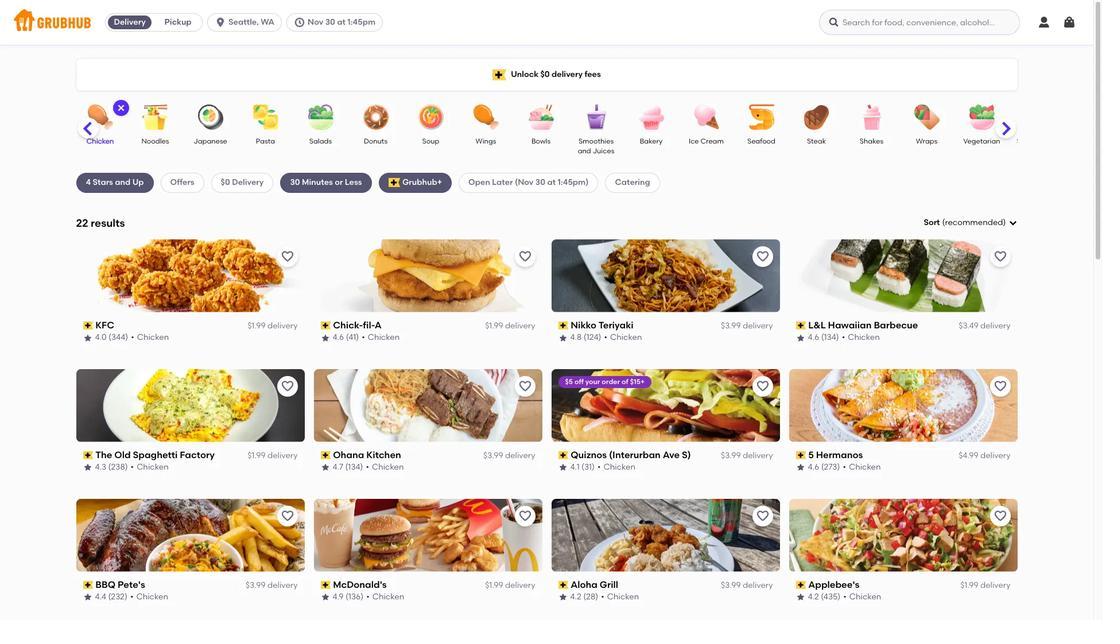 Task type: vqa. For each thing, say whether or not it's contained in the screenshot.
Grubhub+ at the top of the page
yes



Task type: locate. For each thing, give the bounding box(es) containing it.
ave
[[663, 450, 680, 461]]

vegetarian
[[964, 137, 1001, 145]]

chicken down applebee's
[[850, 592, 882, 602]]

save this restaurant image
[[518, 250, 532, 264], [994, 250, 1008, 264], [518, 380, 532, 393], [281, 509, 294, 523], [518, 509, 532, 523], [756, 509, 770, 523], [994, 509, 1008, 523]]

• chicken down kitchen
[[366, 463, 404, 472]]

• chicken down teriyaki
[[605, 333, 643, 343]]

star icon image for 5 hermanos
[[797, 463, 806, 472]]

subscription pass image left l&l at the bottom of the page
[[797, 322, 807, 330]]

salads image
[[301, 105, 341, 130]]

• chicken down hermanos
[[844, 463, 882, 472]]

subscription pass image left 5
[[797, 452, 807, 460]]

nikko teriyaki
[[571, 320, 634, 331]]

1 horizontal spatial grubhub plus flag logo image
[[493, 69, 507, 80]]

save this restaurant button for ohana kitchen
[[515, 376, 536, 397]]

30
[[326, 17, 335, 27], [290, 178, 300, 187], [536, 178, 546, 187]]

• for mcdonald's
[[367, 592, 370, 602]]

delivery for aloha grill
[[743, 581, 774, 590]]

smoothies and juices image
[[576, 105, 617, 130]]

chicken down pete's
[[136, 592, 168, 602]]

1 vertical spatial $0
[[221, 178, 230, 187]]

4.6 left (41)
[[333, 333, 344, 343]]

chicken down quiznos (interurban ave s)
[[604, 463, 636, 472]]

4.6 down 5
[[809, 463, 820, 472]]

save this restaurant button
[[277, 246, 298, 267], [515, 246, 536, 267], [753, 246, 774, 267], [991, 246, 1011, 267], [277, 376, 298, 397], [515, 376, 536, 397], [753, 376, 774, 397], [991, 376, 1011, 397], [277, 506, 298, 527], [515, 506, 536, 527], [753, 506, 774, 527], [991, 506, 1011, 527]]

4.2 left (435)
[[809, 592, 820, 602]]

results
[[91, 216, 125, 230]]

• right (136)
[[367, 592, 370, 602]]

chicken for chick-fil-a
[[368, 333, 400, 343]]

main navigation navigation
[[0, 0, 1094, 45]]

bowls image
[[521, 105, 562, 130]]

chick-fil-a logo image
[[314, 239, 543, 312]]

seafood
[[748, 137, 776, 145]]

• right (238)
[[131, 463, 134, 472]]

star icon image for ohana kitchen
[[321, 463, 330, 472]]

$0 delivery
[[221, 178, 264, 187]]

star icon image left 4.6 (134)
[[797, 333, 806, 343]]

shakes image
[[852, 105, 892, 130]]

save this restaurant button for bbq pete's
[[277, 506, 298, 527]]

chicken down 'the old spaghetti factory'
[[137, 463, 169, 472]]

4.2 down aloha
[[571, 592, 582, 602]]

$3.99 delivery for nikko teriyaki
[[722, 321, 774, 331]]

wraps image
[[907, 105, 948, 130]]

(134) down "ohana"
[[346, 463, 363, 472]]

fil-
[[363, 320, 375, 331]]

1 horizontal spatial and
[[578, 147, 592, 155]]

4.1 (31)
[[571, 463, 595, 472]]

open
[[469, 178, 491, 187]]

star icon image for aloha grill
[[559, 593, 568, 602]]

subscription pass image left 'quiznos'
[[559, 452, 569, 460]]

• down nikko teriyaki
[[605, 333, 608, 343]]

$1.99 delivery for mcdonald's
[[486, 581, 536, 590]]

ice cream image
[[687, 105, 727, 130]]

• chicken down grill
[[602, 592, 640, 602]]

save this restaurant image for fil-
[[518, 250, 532, 264]]

open later (nov 30 at 1:45pm)
[[469, 178, 589, 187]]

• right (344)
[[131, 333, 134, 343]]

1 horizontal spatial $0
[[541, 69, 550, 79]]

the
[[95, 450, 112, 461]]

seafood image
[[742, 105, 782, 130]]

chicken for the old spaghetti factory
[[137, 463, 169, 472]]

kitchen
[[367, 450, 401, 461]]

wraps
[[917, 137, 938, 145]]

donuts image
[[356, 105, 396, 130]]

old
[[115, 450, 131, 461]]

subscription pass image left applebee's
[[797, 581, 807, 589]]

pickup
[[165, 17, 192, 27]]

4.3
[[95, 463, 106, 472]]

save this restaurant image
[[281, 250, 294, 264], [756, 250, 770, 264], [281, 380, 294, 393], [756, 380, 770, 393], [994, 380, 1008, 393]]

22
[[76, 216, 88, 230]]

chicken down a
[[368, 333, 400, 343]]

0 horizontal spatial 30
[[290, 178, 300, 187]]

save this restaurant button for 5 hermanos
[[991, 376, 1011, 397]]

• chicken for the old spaghetti factory
[[131, 463, 169, 472]]

save this restaurant image for kfc
[[281, 250, 294, 264]]

subscription pass image left "chick-"
[[321, 322, 331, 330]]

later
[[492, 178, 513, 187]]

1 4.2 from the left
[[571, 592, 582, 602]]

•
[[131, 333, 134, 343], [362, 333, 365, 343], [605, 333, 608, 343], [843, 333, 846, 343], [131, 463, 134, 472], [366, 463, 369, 472], [598, 463, 601, 472], [844, 463, 847, 472], [130, 592, 134, 602], [367, 592, 370, 602], [602, 592, 605, 602], [844, 592, 847, 602]]

30 inside button
[[326, 17, 335, 27]]

juices
[[593, 147, 615, 155]]

chicken
[[87, 137, 114, 145], [137, 333, 169, 343], [368, 333, 400, 343], [611, 333, 643, 343], [849, 333, 881, 343], [137, 463, 169, 472], [372, 463, 404, 472], [604, 463, 636, 472], [850, 463, 882, 472], [136, 592, 168, 602], [373, 592, 405, 602], [608, 592, 640, 602], [850, 592, 882, 602]]

wings
[[476, 137, 497, 145]]

0 horizontal spatial 4.2
[[571, 592, 582, 602]]

1 horizontal spatial 4.2
[[809, 592, 820, 602]]

delivery for nikko teriyaki
[[743, 321, 774, 331]]

$1.99 delivery for applebee's
[[961, 581, 1011, 590]]

and inside smoothies and juices
[[578, 147, 592, 155]]

$3.99 for aloha grill
[[722, 581, 741, 590]]

30 right nov
[[326, 17, 335, 27]]

grubhub plus flag logo image for unlock $0 delivery fees
[[493, 69, 507, 80]]

• chicken down applebee's
[[844, 592, 882, 602]]

chicken for nikko teriyaki
[[611, 333, 643, 343]]

grubhub plus flag logo image left grubhub+
[[389, 178, 400, 188]]

subscription pass image left kfc
[[83, 322, 93, 330]]

0 horizontal spatial and
[[115, 178, 131, 187]]

2 4.2 from the left
[[809, 592, 820, 602]]

30 left the minutes
[[290, 178, 300, 187]]

30 minutes or less
[[290, 178, 362, 187]]

seattle, wa button
[[207, 13, 287, 32]]

less
[[345, 178, 362, 187]]

subscription pass image left aloha
[[559, 581, 569, 589]]

chicken for ohana kitchen
[[372, 463, 404, 472]]

subscription pass image left "ohana"
[[321, 452, 331, 460]]

pasta image
[[246, 105, 286, 130]]

chicken down grill
[[608, 592, 640, 602]]

bbq pete's logo image
[[76, 499, 305, 572]]

1 vertical spatial and
[[115, 178, 131, 187]]

(134)
[[822, 333, 840, 343], [346, 463, 363, 472]]

star icon image for applebee's
[[797, 593, 806, 602]]

chicken for applebee's
[[850, 592, 882, 602]]

• down hawaiian
[[843, 333, 846, 343]]

subscription pass image left nikko
[[559, 322, 569, 330]]

save this restaurant image for grill
[[756, 509, 770, 523]]

1 horizontal spatial at
[[548, 178, 556, 187]]

subscription pass image left the
[[83, 452, 93, 460]]

star icon image for nikko teriyaki
[[559, 333, 568, 343]]

grubhub plus flag logo image
[[493, 69, 507, 80], [389, 178, 400, 188]]

star icon image for bbq pete's
[[83, 593, 92, 602]]

teriyaki
[[599, 320, 634, 331]]

delivery for quiznos (interurban ave s)
[[743, 451, 774, 461]]

0 horizontal spatial svg image
[[294, 17, 306, 28]]

chicken down hermanos
[[850, 463, 882, 472]]

• down ohana kitchen
[[366, 463, 369, 472]]

0 vertical spatial grubhub plus flag logo image
[[493, 69, 507, 80]]

chicken for kfc
[[137, 333, 169, 343]]

$0 right unlock
[[541, 69, 550, 79]]

5
[[809, 450, 815, 461]]

• chicken for nikko teriyaki
[[605, 333, 643, 343]]

quiznos
[[571, 450, 607, 461]]

subscription pass image
[[559, 322, 569, 330], [321, 452, 331, 460], [797, 452, 807, 460], [83, 581, 93, 589], [321, 581, 331, 589], [559, 581, 569, 589]]

0 vertical spatial and
[[578, 147, 592, 155]]

recommended
[[946, 218, 1004, 228]]

soup
[[423, 137, 440, 145]]

1 horizontal spatial (134)
[[822, 333, 840, 343]]

chicken for quiznos (interurban ave s)
[[604, 463, 636, 472]]

save this restaurant button for the old spaghetti factory
[[277, 376, 298, 397]]

• right (41)
[[362, 333, 365, 343]]

at left 1:45pm
[[337, 17, 346, 27]]

l&l
[[809, 320, 827, 331]]

soup image
[[411, 105, 451, 130]]

• chicken down quiznos (interurban ave s)
[[598, 463, 636, 472]]

off
[[575, 378, 584, 386]]

subscription pass image for the old spaghetti factory
[[83, 452, 93, 460]]

mcdonald's logo image
[[314, 499, 543, 572]]

• for applebee's
[[844, 592, 847, 602]]

4.8
[[571, 333, 582, 343]]

4.3 (238)
[[95, 463, 128, 472]]

star icon image left the 4.0
[[83, 333, 92, 343]]

donuts
[[364, 137, 388, 145]]

star icon image for the old spaghetti factory
[[83, 463, 92, 472]]

• right (31)
[[598, 463, 601, 472]]

• chicken for aloha grill
[[602, 592, 640, 602]]

and left up
[[115, 178, 131, 187]]

at left 1:45pm)
[[548, 178, 556, 187]]

bbq pete's
[[95, 579, 145, 590]]

1 vertical spatial at
[[548, 178, 556, 187]]

1 vertical spatial (134)
[[346, 463, 363, 472]]

0 horizontal spatial $0
[[221, 178, 230, 187]]

1:45pm)
[[558, 178, 589, 187]]

star icon image for mcdonald's
[[321, 593, 330, 602]]

delivery left 'pickup'
[[114, 17, 146, 27]]

order
[[602, 378, 621, 386]]

grubhub plus flag logo image left unlock
[[493, 69, 507, 80]]

subscription pass image for kfc
[[83, 322, 93, 330]]

subscription pass image left mcdonald's
[[321, 581, 331, 589]]

svg image
[[1063, 16, 1077, 29], [215, 17, 226, 28], [116, 103, 126, 113], [1009, 218, 1018, 228]]

0 vertical spatial at
[[337, 17, 346, 27]]

1 vertical spatial grubhub plus flag logo image
[[389, 178, 400, 188]]

• chicken down mcdonald's
[[367, 592, 405, 602]]

(134) down l&l at the bottom of the page
[[822, 333, 840, 343]]

22 results
[[76, 216, 125, 230]]

• chicken for applebee's
[[844, 592, 882, 602]]

japanese
[[194, 137, 227, 145]]

• chicken
[[131, 333, 169, 343], [362, 333, 400, 343], [605, 333, 643, 343], [843, 333, 881, 343], [131, 463, 169, 472], [366, 463, 404, 472], [598, 463, 636, 472], [844, 463, 882, 472], [130, 592, 168, 602], [367, 592, 405, 602], [602, 592, 640, 602], [844, 592, 882, 602]]

svg image
[[1038, 16, 1052, 29], [294, 17, 306, 28], [829, 17, 840, 28]]

0 horizontal spatial at
[[337, 17, 346, 27]]

• right (28)
[[602, 592, 605, 602]]

and down the smoothies on the right of page
[[578, 147, 592, 155]]

• down hermanos
[[844, 463, 847, 472]]

0 horizontal spatial (134)
[[346, 463, 363, 472]]

star icon image left 4.3
[[83, 463, 92, 472]]

4.2 (28)
[[571, 592, 599, 602]]

$3.99 delivery for bbq pete's
[[246, 581, 298, 590]]

save this restaurant image for hawaiian
[[994, 250, 1008, 264]]

0 vertical spatial (134)
[[822, 333, 840, 343]]

wings image
[[466, 105, 506, 130]]

star icon image left the 4.1 at bottom
[[559, 463, 568, 472]]

delivery down pasta
[[232, 178, 264, 187]]

star icon image left 4.8
[[559, 333, 568, 343]]

star icon image left 4.9
[[321, 593, 330, 602]]

1 horizontal spatial delivery
[[232, 178, 264, 187]]

kfc
[[95, 320, 114, 331]]

subscription pass image for mcdonald's
[[321, 581, 331, 589]]

delivery for mcdonald's
[[506, 581, 536, 590]]

chicken for aloha grill
[[608, 592, 640, 602]]

• chicken for 5 hermanos
[[844, 463, 882, 472]]

chicken down l&l hawaiian barbecue
[[849, 333, 881, 343]]

quiznos (interurban ave s) logo image
[[552, 369, 780, 442]]

subscription pass image
[[83, 322, 93, 330], [321, 322, 331, 330], [797, 322, 807, 330], [83, 452, 93, 460], [559, 452, 569, 460], [797, 581, 807, 589]]

4.6
[[333, 333, 344, 343], [809, 333, 820, 343], [809, 463, 820, 472]]

subscription pass image for 5 hermanos
[[797, 452, 807, 460]]

• for bbq pete's
[[130, 592, 134, 602]]

0 vertical spatial delivery
[[114, 17, 146, 27]]

0 horizontal spatial grubhub plus flag logo image
[[389, 178, 400, 188]]

star icon image left '4.6 (273)'
[[797, 463, 806, 472]]

star icon image
[[83, 333, 92, 343], [321, 333, 330, 343], [559, 333, 568, 343], [797, 333, 806, 343], [83, 463, 92, 472], [321, 463, 330, 472], [559, 463, 568, 472], [797, 463, 806, 472], [83, 593, 92, 602], [321, 593, 330, 602], [559, 593, 568, 602], [797, 593, 806, 602]]

1 horizontal spatial 30
[[326, 17, 335, 27]]

star icon image left 4.6 (41) at left
[[321, 333, 330, 343]]

4.6 (134)
[[809, 333, 840, 343]]

save this restaurant button for aloha grill
[[753, 506, 774, 527]]

(273)
[[822, 463, 841, 472]]

None field
[[925, 217, 1018, 229]]

• chicken down pete's
[[130, 592, 168, 602]]

4.6 for l&l
[[809, 333, 820, 343]]

wa
[[261, 17, 275, 27]]

0 vertical spatial $0
[[541, 69, 550, 79]]

delivery
[[552, 69, 583, 79], [268, 321, 298, 331], [506, 321, 536, 331], [743, 321, 774, 331], [981, 321, 1011, 331], [268, 451, 298, 461], [506, 451, 536, 461], [743, 451, 774, 461], [981, 451, 1011, 461], [268, 581, 298, 590], [506, 581, 536, 590], [743, 581, 774, 590], [981, 581, 1011, 590]]

0 horizontal spatial delivery
[[114, 17, 146, 27]]

shakes
[[860, 137, 884, 145]]

at
[[337, 17, 346, 27], [548, 178, 556, 187]]

$0
[[541, 69, 550, 79], [221, 178, 230, 187]]

grubhub+
[[403, 178, 442, 187]]

nov 30 at 1:45pm
[[308, 17, 376, 27]]

star icon image left 4.4
[[83, 593, 92, 602]]

• for quiznos (interurban ave s)
[[598, 463, 601, 472]]

• chicken right (344)
[[131, 333, 169, 343]]

4
[[86, 178, 91, 187]]

chicken down kitchen
[[372, 463, 404, 472]]

l&l hawaiian barbecue
[[809, 320, 919, 331]]

star icon image left "4.2 (28)"
[[559, 593, 568, 602]]

chicken down teriyaki
[[611, 333, 643, 343]]

chicken down mcdonald's
[[373, 592, 405, 602]]

• for aloha grill
[[602, 592, 605, 602]]

• chicken down l&l hawaiian barbecue
[[843, 333, 881, 343]]

• down pete's
[[130, 592, 134, 602]]

chicken right (344)
[[137, 333, 169, 343]]

star icon image for quiznos (interurban ave s)
[[559, 463, 568, 472]]

2 horizontal spatial 30
[[536, 178, 546, 187]]

$0 right offers
[[221, 178, 230, 187]]

4.6 for chick-
[[333, 333, 344, 343]]

subscription pass image for l&l hawaiian barbecue
[[797, 322, 807, 330]]

delivery for 5 hermanos
[[981, 451, 1011, 461]]

• chicken down a
[[362, 333, 400, 343]]

• chicken down 'the old spaghetti factory'
[[131, 463, 169, 472]]

save this restaurant image for nikko teriyaki
[[756, 250, 770, 264]]

30 right "(nov"
[[536, 178, 546, 187]]

4.6 down l&l at the bottom of the page
[[809, 333, 820, 343]]

• for the old spaghetti factory
[[131, 463, 134, 472]]

subscription pass image left bbq
[[83, 581, 93, 589]]

save this restaurant button for mcdonald's
[[515, 506, 536, 527]]

(nov
[[515, 178, 534, 187]]

star icon image left 4.7 on the left bottom of page
[[321, 463, 330, 472]]

star icon image left 4.2 (435)
[[797, 593, 806, 602]]

fees
[[585, 69, 601, 79]]

• right (435)
[[844, 592, 847, 602]]

chicken for l&l hawaiian barbecue
[[849, 333, 881, 343]]

nikko teriyaki logo image
[[552, 239, 780, 312]]

smoothies and juices
[[578, 137, 615, 155]]

$3.99 for ohana kitchen
[[484, 451, 504, 461]]

your
[[586, 378, 601, 386]]



Task type: describe. For each thing, give the bounding box(es) containing it.
aloha
[[571, 579, 598, 590]]

the old spaghetti factory
[[95, 450, 215, 461]]

svg image inside field
[[1009, 218, 1018, 228]]

of
[[622, 378, 629, 386]]

• for l&l hawaiian barbecue
[[843, 333, 846, 343]]

minutes
[[302, 178, 333, 187]]

• chicken for mcdonald's
[[367, 592, 405, 602]]

svg image inside the nov 30 at 1:45pm button
[[294, 17, 306, 28]]

bowls
[[532, 137, 551, 145]]

(232)
[[108, 592, 127, 602]]

bakery image
[[632, 105, 672, 130]]

(435)
[[822, 592, 841, 602]]

1 vertical spatial delivery
[[232, 178, 264, 187]]

$1.99 for mcdonald's
[[486, 581, 504, 590]]

svg image inside seattle, wa button
[[215, 17, 226, 28]]

sort
[[925, 218, 941, 228]]

kfc logo image
[[76, 239, 305, 312]]

save this restaurant image for 5 hermanos
[[994, 380, 1008, 393]]

chick-
[[333, 320, 363, 331]]

subscription pass image for aloha grill
[[559, 581, 569, 589]]

$3.99 for quiznos (interurban ave s)
[[722, 451, 741, 461]]

vegetarian image
[[963, 105, 1003, 130]]

delivery for l&l hawaiian barbecue
[[981, 321, 1011, 331]]

at inside the nov 30 at 1:45pm button
[[337, 17, 346, 27]]

(134) for l&l
[[822, 333, 840, 343]]

bakery
[[640, 137, 663, 145]]

• chicken for kfc
[[131, 333, 169, 343]]

• for chick-fil-a
[[362, 333, 365, 343]]

• chicken for chick-fil-a
[[362, 333, 400, 343]]

the old spaghetti factory logo image
[[76, 369, 305, 442]]

$3.99 delivery for aloha grill
[[722, 581, 774, 590]]

• for ohana kitchen
[[366, 463, 369, 472]]

(interurban
[[610, 450, 661, 461]]

chicken down the chicken image at the top left
[[87, 137, 114, 145]]

nov 30 at 1:45pm button
[[287, 13, 388, 32]]

chicken for bbq pete's
[[136, 592, 168, 602]]

• for 5 hermanos
[[844, 463, 847, 472]]

$1.99 for kfc
[[248, 321, 266, 331]]

factory
[[180, 450, 215, 461]]

• for kfc
[[131, 333, 134, 343]]

save this restaurant button for chick-fil-a
[[515, 246, 536, 267]]

delivery for chick-fil-a
[[506, 321, 536, 331]]

$15+
[[631, 378, 645, 386]]

• chicken for quiznos (interurban ave s)
[[598, 463, 636, 472]]

subscription pass image for ohana kitchen
[[321, 452, 331, 460]]

grill
[[600, 579, 619, 590]]

up
[[133, 178, 144, 187]]

4.9
[[333, 592, 344, 602]]

$3.99 delivery for ohana kitchen
[[484, 451, 536, 461]]

ohana kitchen logo image
[[314, 369, 543, 442]]

a
[[375, 320, 382, 331]]

hermanos
[[817, 450, 864, 461]]

save this restaurant button for kfc
[[277, 246, 298, 267]]

$1.99 delivery for chick-fil-a
[[486, 321, 536, 331]]

chicken for 5 hermanos
[[850, 463, 882, 472]]

(344)
[[109, 333, 128, 343]]

l&l hawaiian barbecue logo image
[[790, 239, 1018, 312]]

steak image
[[797, 105, 837, 130]]

seattle, wa
[[229, 17, 275, 27]]

mcdonald's
[[333, 579, 387, 590]]

grubhub plus flag logo image for grubhub+
[[389, 178, 400, 188]]

delivery for bbq pete's
[[268, 581, 298, 590]]

4.7 (134)
[[333, 463, 363, 472]]

4.7
[[333, 463, 344, 472]]

delivery button
[[106, 13, 154, 32]]

Search for food, convenience, alcohol... search field
[[820, 10, 1021, 35]]

4.0
[[95, 333, 107, 343]]

$3.49 delivery
[[960, 321, 1011, 331]]

4 stars and up
[[86, 178, 144, 187]]

ohana kitchen
[[333, 450, 401, 461]]

4.2 for applebee's
[[809, 592, 820, 602]]

4.6 (41)
[[333, 333, 359, 343]]

chicken image
[[80, 105, 120, 130]]

star icon image for l&l hawaiian barbecue
[[797, 333, 806, 343]]

delivery for applebee's
[[981, 581, 1011, 590]]

5 hermanos
[[809, 450, 864, 461]]

smoothies
[[579, 137, 614, 145]]

4.6 (273)
[[809, 463, 841, 472]]

catering
[[616, 178, 651, 187]]

steak
[[808, 137, 827, 145]]

aloha grill logo image
[[552, 499, 780, 572]]

applebee's logo image
[[790, 499, 1018, 572]]

delivery inside button
[[114, 17, 146, 27]]

• chicken for ohana kitchen
[[366, 463, 404, 472]]

• chicken for l&l hawaiian barbecue
[[843, 333, 881, 343]]

sort ( recommended )
[[925, 218, 1007, 228]]

nov
[[308, 17, 324, 27]]

japanese image
[[190, 105, 231, 130]]

$4.99
[[959, 451, 979, 461]]

pete's
[[118, 579, 145, 590]]

$1.99 delivery for kfc
[[248, 321, 298, 331]]

(41)
[[346, 333, 359, 343]]

$3.49
[[960, 321, 979, 331]]

subscription pass image for applebee's
[[797, 581, 807, 589]]

$1.99 for applebee's
[[961, 581, 979, 590]]

save this restaurant button for applebee's
[[991, 506, 1011, 527]]

$5 off your order of $15+
[[566, 378, 645, 386]]

1:45pm
[[348, 17, 376, 27]]

save this restaurant button for l&l hawaiian barbecue
[[991, 246, 1011, 267]]

subscription pass image for bbq pete's
[[83, 581, 93, 589]]

$3.99 for bbq pete's
[[246, 581, 266, 590]]

$1.99 for chick-fil-a
[[486, 321, 504, 331]]

save this restaurant image for kitchen
[[518, 380, 532, 393]]

2 horizontal spatial svg image
[[1038, 16, 1052, 29]]

4.4
[[95, 592, 106, 602]]

pasta
[[256, 137, 275, 145]]

noodles image
[[135, 105, 176, 130]]

noodles
[[142, 137, 169, 145]]

ohana
[[333, 450, 364, 461]]

save this restaurant image for pete's
[[281, 509, 294, 523]]

s)
[[682, 450, 692, 461]]

star icon image for chick-fil-a
[[321, 333, 330, 343]]

5 hermanos logo image
[[790, 369, 1018, 442]]

(
[[943, 218, 946, 228]]

$3.99 for nikko teriyaki
[[722, 321, 741, 331]]

$3.99 delivery for quiznos (interurban ave s)
[[722, 451, 774, 461]]

delivery for ohana kitchen
[[506, 451, 536, 461]]

bbq
[[95, 579, 115, 590]]

offers
[[170, 178, 195, 187]]

(238)
[[108, 463, 128, 472]]

4.4 (232)
[[95, 592, 127, 602]]

$5
[[566, 378, 573, 386]]

• chicken for bbq pete's
[[130, 592, 168, 602]]

seattle,
[[229, 17, 259, 27]]

stars
[[93, 178, 113, 187]]

$1.99 for the old spaghetti factory
[[248, 451, 266, 461]]

4.1
[[571, 463, 580, 472]]

1 horizontal spatial svg image
[[829, 17, 840, 28]]

subscription pass image for quiznos (interurban ave s)
[[559, 452, 569, 460]]

$4.99 delivery
[[959, 451, 1011, 461]]

4.0 (344)
[[95, 333, 128, 343]]

cream
[[701, 137, 724, 145]]

(124)
[[584, 333, 602, 343]]

applebee's
[[809, 579, 860, 590]]

unlock
[[511, 69, 539, 79]]

sandwiches
[[1018, 137, 1058, 145]]

star icon image for kfc
[[83, 333, 92, 343]]

4.2 for aloha grill
[[571, 592, 582, 602]]

4.9 (136)
[[333, 592, 364, 602]]

(31)
[[582, 463, 595, 472]]

• for nikko teriyaki
[[605, 333, 608, 343]]

none field containing sort
[[925, 217, 1018, 229]]

ice cream
[[689, 137, 724, 145]]

(136)
[[346, 592, 364, 602]]

delivery for kfc
[[268, 321, 298, 331]]

subscription pass image for nikko teriyaki
[[559, 322, 569, 330]]

ice
[[689, 137, 699, 145]]

save this restaurant image for the old spaghetti factory
[[281, 380, 294, 393]]

unlock $0 delivery fees
[[511, 69, 601, 79]]

chick-fil-a
[[333, 320, 382, 331]]

4.8 (124)
[[571, 333, 602, 343]]

nikko
[[571, 320, 597, 331]]



